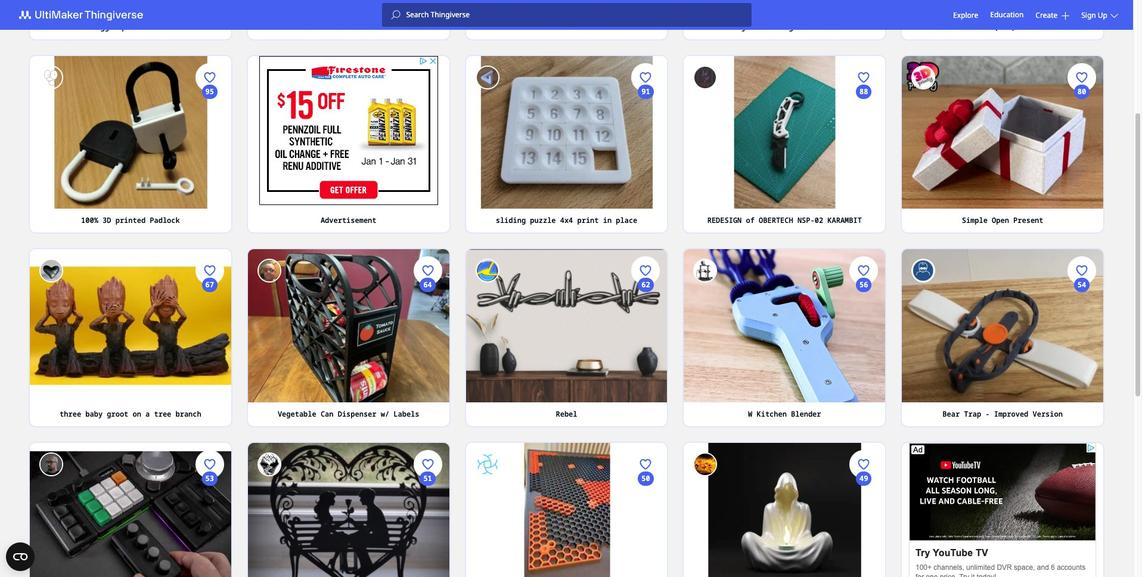 Task type: describe. For each thing, give the bounding box(es) containing it.
thumbnail representing honeycomb wall standard rectangular border image
[[466, 443, 668, 577]]

3d
[[103, 215, 111, 225]]

leg
[[781, 22, 794, 32]]

labels
[[394, 409, 420, 419]]

thumbnail representing 100% 3d printed padlock image
[[30, 56, 231, 209]]

simple
[[962, 215, 988, 225]]

rebel link
[[466, 402, 668, 426]]

another dice set for dnd
[[297, 22, 400, 32]]

w
[[749, 409, 753, 419]]

62
[[642, 280, 650, 290]]

sliding puzzle 4x4 print in place
[[496, 215, 638, 225]]

dispenser
[[338, 409, 377, 419]]

sliding
[[496, 215, 526, 225]]

w kitchen blender link
[[684, 402, 886, 426]]

furniture
[[798, 22, 837, 32]]

print
[[578, 215, 599, 225]]

50
[[642, 473, 650, 483]]

1 vertical spatial advertisement element
[[259, 56, 438, 205]]

0 vertical spatial advertisement
[[539, 22, 595, 32]]

place
[[616, 215, 638, 225]]

25 for 62
[[642, 331, 650, 341]]

puzzle
[[530, 215, 556, 225]]

redesign
[[708, 215, 742, 225]]

dice
[[332, 22, 349, 32]]

(fox)
[[995, 22, 1016, 32]]

education link
[[991, 8, 1024, 21]]

printed
[[116, 215, 146, 225]]

Search Thingiverse text field
[[400, 10, 752, 20]]

0 for rebel
[[644, 383, 648, 393]]

wolf
[[973, 22, 990, 32]]

w/
[[381, 409, 390, 419]]

4
[[208, 189, 212, 199]]

three
[[60, 409, 81, 419]]

three baby groot on a tree branch
[[60, 409, 201, 419]]

kitchen
[[757, 409, 787, 419]]

egg cup amarillo link
[[30, 15, 231, 39]]

0 for three baby groot on a tree branch
[[208, 383, 212, 393]]

a
[[146, 409, 150, 419]]

thumbnail representing modular macro keyboard system — ocreeb mk2 image
[[30, 443, 231, 577]]

bear trap - improved version
[[943, 409, 1063, 419]]

avatar image for sliding puzzle 4x4 print in place
[[476, 65, 500, 89]]

can
[[321, 409, 334, 419]]

dnd
[[387, 22, 400, 32]]

bear trap - improved version link
[[902, 402, 1104, 426]]

avatar image for vegetable can dispenser w/ labels
[[258, 259, 281, 283]]

1 vertical spatial advertisement
[[321, 215, 377, 225]]

thumbnail representing simple open present image
[[902, 56, 1104, 209]]

43
[[860, 525, 869, 535]]

bear
[[943, 409, 960, 419]]

art
[[1063, 22, 1076, 32]]

geometric wolf (fox) head wall art link
[[902, 15, 1104, 39]]

80
[[1078, 86, 1087, 96]]

obertech
[[759, 215, 794, 225]]

0 for bear trap - improved version
[[1080, 383, 1085, 393]]

49
[[860, 473, 869, 483]]

up
[[1098, 10, 1108, 20]]

51
[[424, 473, 432, 483]]

baby
[[85, 409, 103, 419]]

sign
[[1082, 10, 1097, 20]]

branch
[[176, 409, 201, 419]]

2 horizontal spatial advertisement element
[[910, 443, 1097, 577]]

100% 3d printed padlock link
[[30, 209, 231, 233]]

rebel
[[556, 409, 578, 419]]

makerbot logo image
[[12, 8, 157, 22]]

three baby groot on a tree branch link
[[30, 402, 231, 426]]

on
[[133, 409, 141, 419]]

amarillo
[[131, 22, 165, 32]]

54
[[1078, 280, 1087, 290]]

sliding puzzle 4x4 print in place link
[[466, 209, 668, 233]]

head
[[1020, 22, 1038, 32]]

88
[[860, 86, 869, 96]]

present
[[1014, 215, 1044, 225]]

25 for 53
[[206, 525, 214, 535]]

adjustable leg furniture link
[[684, 15, 886, 39]]

egg cup amarillo
[[96, 22, 165, 32]]



Task type: locate. For each thing, give the bounding box(es) containing it.
0 vertical spatial 25
[[642, 331, 650, 341]]

trap
[[965, 409, 982, 419]]

geometric wolf (fox) head wall art
[[930, 22, 1076, 32]]

24
[[1078, 331, 1087, 341]]

thumbnail representing egg cup amarillo image
[[30, 0, 231, 15]]

0 horizontal spatial advertisement
[[321, 215, 377, 225]]

thumbnail representing w kitchen blender image
[[684, 249, 886, 402]]

avatar image for rebel
[[476, 259, 500, 283]]

thumbnail representing bear trap - improved version image
[[902, 249, 1104, 402]]

25 down 53
[[206, 525, 214, 535]]

advertisement element
[[477, 0, 656, 11], [259, 56, 438, 205], [910, 443, 1097, 577]]

blender
[[791, 409, 822, 419]]

thumbnail representing another dice set for dnd image
[[248, 0, 449, 15]]

avatar image for three baby groot on a tree branch
[[39, 259, 63, 283]]

0 horizontal spatial advertisement element
[[259, 56, 438, 205]]

thumbnail representing geometric wolf (fox) head wall art image
[[902, 0, 1104, 15]]

0 for w kitchen blender
[[862, 383, 866, 393]]

open widget image
[[6, 543, 35, 571]]

25
[[642, 331, 650, 341], [206, 525, 214, 535]]

in
[[603, 215, 612, 225]]

thumbnail representing adjustable leg furniture image
[[684, 0, 886, 15]]

02
[[815, 215, 824, 225]]

22
[[424, 525, 432, 535]]

95
[[206, 86, 214, 96]]

4x4
[[560, 215, 573, 225]]

another
[[297, 22, 327, 32]]

0
[[1080, 189, 1085, 199], [208, 383, 212, 393], [644, 383, 648, 393], [862, 383, 866, 393], [1080, 383, 1085, 393]]

for
[[370, 22, 383, 32]]

explore
[[954, 10, 979, 20]]

advertisement
[[539, 22, 595, 32], [321, 215, 377, 225]]

open
[[992, 215, 1010, 225]]

25 down 62
[[642, 331, 650, 341]]

1 horizontal spatial 25
[[642, 331, 650, 341]]

vegetable
[[278, 409, 317, 419]]

thumbnail representing a lovely memory image
[[248, 443, 449, 577]]

education
[[991, 10, 1024, 20]]

cup
[[113, 22, 126, 32]]

1 horizontal spatial advertisement
[[539, 22, 595, 32]]

vegetable can dispenser w/ labels link
[[248, 402, 449, 426]]

avatar image
[[39, 65, 63, 89], [476, 65, 500, 89], [694, 65, 718, 89], [912, 65, 936, 89], [39, 259, 63, 283], [258, 259, 281, 283], [476, 259, 500, 283], [694, 259, 718, 283], [912, 259, 936, 283], [39, 452, 63, 476], [258, 452, 281, 476], [476, 452, 500, 476], [694, 452, 718, 476]]

thumbnail representing redesign of obertech nsp-02 karambit image
[[684, 56, 886, 209]]

-
[[986, 409, 990, 419]]

53
[[206, 473, 214, 483]]

redesign of obertech nsp-02 karambit link
[[684, 209, 886, 233]]

egg
[[96, 22, 109, 32]]

w kitchen blender
[[749, 409, 822, 419]]

thumbnail representing candle holder image
[[684, 443, 886, 577]]

search control image
[[391, 10, 400, 20]]

67
[[206, 280, 214, 290]]

100%
[[81, 215, 98, 225]]

0 vertical spatial advertisement element
[[477, 0, 656, 11]]

avatar image for redesign of obertech nsp-02 karambit
[[694, 65, 718, 89]]

simple open present
[[962, 215, 1044, 225]]

91
[[642, 86, 650, 96]]

geometric
[[930, 22, 969, 32]]

36
[[1078, 138, 1087, 148]]

0 horizontal spatial 25
[[206, 525, 214, 535]]

plusicon image
[[1062, 12, 1070, 19]]

avatar image for 100% 3d printed padlock
[[39, 65, 63, 89]]

karambit
[[828, 215, 862, 225]]

thumbnail representing three baby groot on a tree branch image
[[30, 249, 231, 402]]

adjustable
[[734, 22, 776, 32]]

29
[[206, 331, 214, 341]]

56
[[860, 280, 869, 290]]

wall
[[1042, 22, 1059, 32]]

64
[[424, 280, 432, 290]]

0 for simple open present
[[1080, 189, 1085, 199]]

1 horizontal spatial advertisement element
[[477, 0, 656, 11]]

vegetable can dispenser w/ labels
[[278, 409, 420, 419]]

thumbnail representing vegetable can dispenser w/ labels image
[[248, 249, 449, 402]]

adjustable leg furniture
[[734, 22, 837, 32]]

sign up button
[[1082, 10, 1122, 20]]

38
[[642, 138, 650, 148]]

avatar image for w kitchen blender
[[694, 259, 718, 283]]

2 vertical spatial advertisement element
[[910, 443, 1097, 577]]

groot
[[107, 409, 128, 419]]

5
[[426, 383, 430, 393]]

nsp-
[[798, 215, 815, 225]]

create
[[1036, 10, 1058, 20]]

1 vertical spatial 25
[[206, 525, 214, 535]]

set
[[353, 22, 366, 32]]

thumbnail representing rebel image
[[466, 249, 668, 402]]

100% 3d printed padlock
[[81, 215, 180, 225]]

47
[[206, 138, 214, 148]]

26
[[860, 331, 869, 341]]

avatar image for simple open present
[[912, 65, 936, 89]]

version
[[1033, 409, 1063, 419]]

of
[[746, 215, 755, 225]]

1
[[644, 189, 648, 199]]

padlock
[[150, 215, 180, 225]]

thumbnail representing sliding puzzle 4x4 print in place image
[[466, 56, 668, 209]]

simple open present link
[[902, 209, 1104, 233]]

explore button
[[954, 10, 979, 20]]

tree
[[154, 409, 171, 419]]

improved
[[995, 409, 1029, 419]]

avatar image for bear trap - improved version
[[912, 259, 936, 283]]

redesign of obertech nsp-02 karambit
[[708, 215, 862, 225]]



Task type: vqa. For each thing, say whether or not it's contained in the screenshot.


